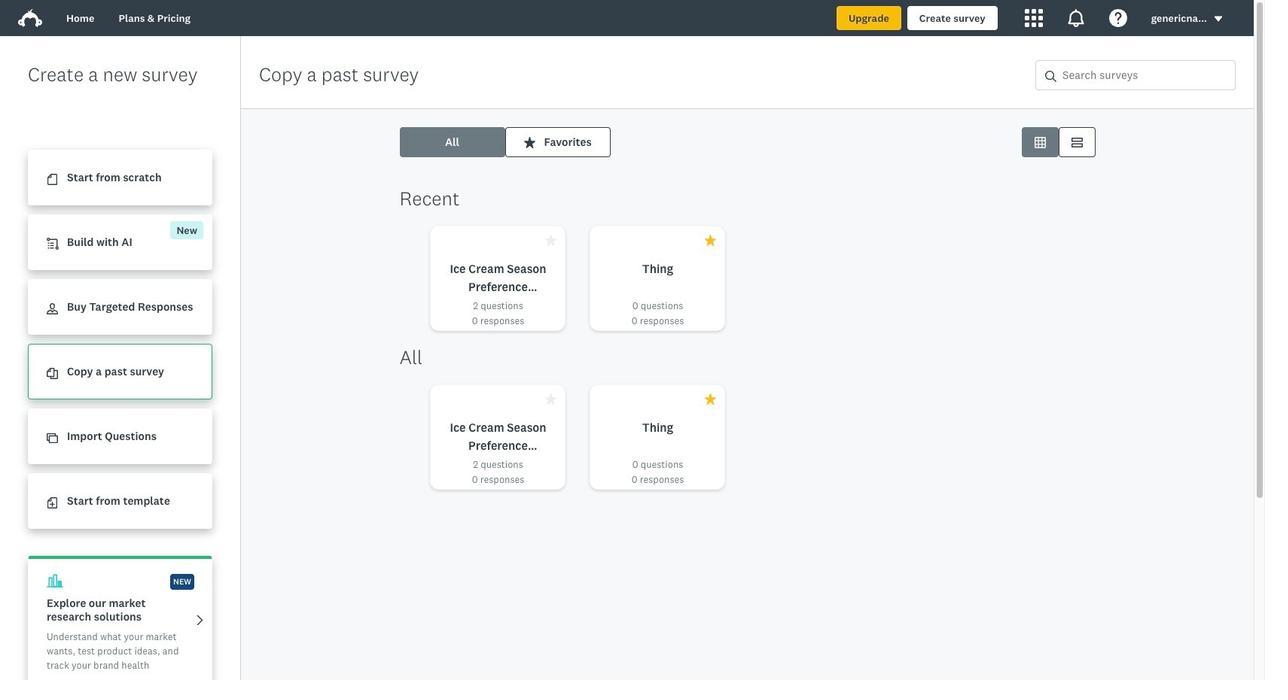 Task type: vqa. For each thing, say whether or not it's contained in the screenshot.
Dropdown arrow icon
yes



Task type: describe. For each thing, give the bounding box(es) containing it.
1 starfilled image from the top
[[705, 235, 716, 246]]

clone image
[[47, 433, 58, 445]]

documentclone image
[[47, 368, 58, 380]]

notification center icon image
[[1067, 9, 1085, 27]]

starfilled image for second starfilled icon
[[545, 394, 556, 405]]

0 vertical spatial starfilled image
[[524, 137, 535, 148]]

1 brand logo image from the top
[[18, 6, 42, 30]]

2 brand logo image from the top
[[18, 9, 42, 27]]

Search surveys field
[[1057, 61, 1235, 90]]

2 starfilled image from the top
[[705, 394, 716, 405]]

user image
[[47, 304, 58, 315]]

document image
[[47, 174, 58, 185]]



Task type: locate. For each thing, give the bounding box(es) containing it.
0 vertical spatial starfilled image
[[705, 235, 716, 246]]

help icon image
[[1109, 9, 1127, 27]]

brand logo image
[[18, 6, 42, 30], [18, 9, 42, 27]]

starfilled image for second starfilled icon from the bottom
[[545, 235, 556, 246]]

1 vertical spatial starfilled image
[[545, 235, 556, 246]]

search image
[[1045, 71, 1057, 82]]

starfilled image
[[524, 137, 535, 148], [545, 235, 556, 246], [545, 394, 556, 405]]

2 vertical spatial starfilled image
[[545, 394, 556, 405]]

products icon image
[[1025, 9, 1043, 27], [1025, 9, 1043, 27]]

chevronright image
[[194, 615, 206, 626]]

dropdown arrow icon image
[[1213, 14, 1224, 24], [1215, 16, 1223, 22]]

textboxmultiple image
[[1071, 137, 1083, 148]]

documentplus image
[[47, 498, 58, 509]]

grid image
[[1034, 137, 1046, 148]]

1 vertical spatial starfilled image
[[705, 394, 716, 405]]

starfilled image
[[705, 235, 716, 246], [705, 394, 716, 405]]



